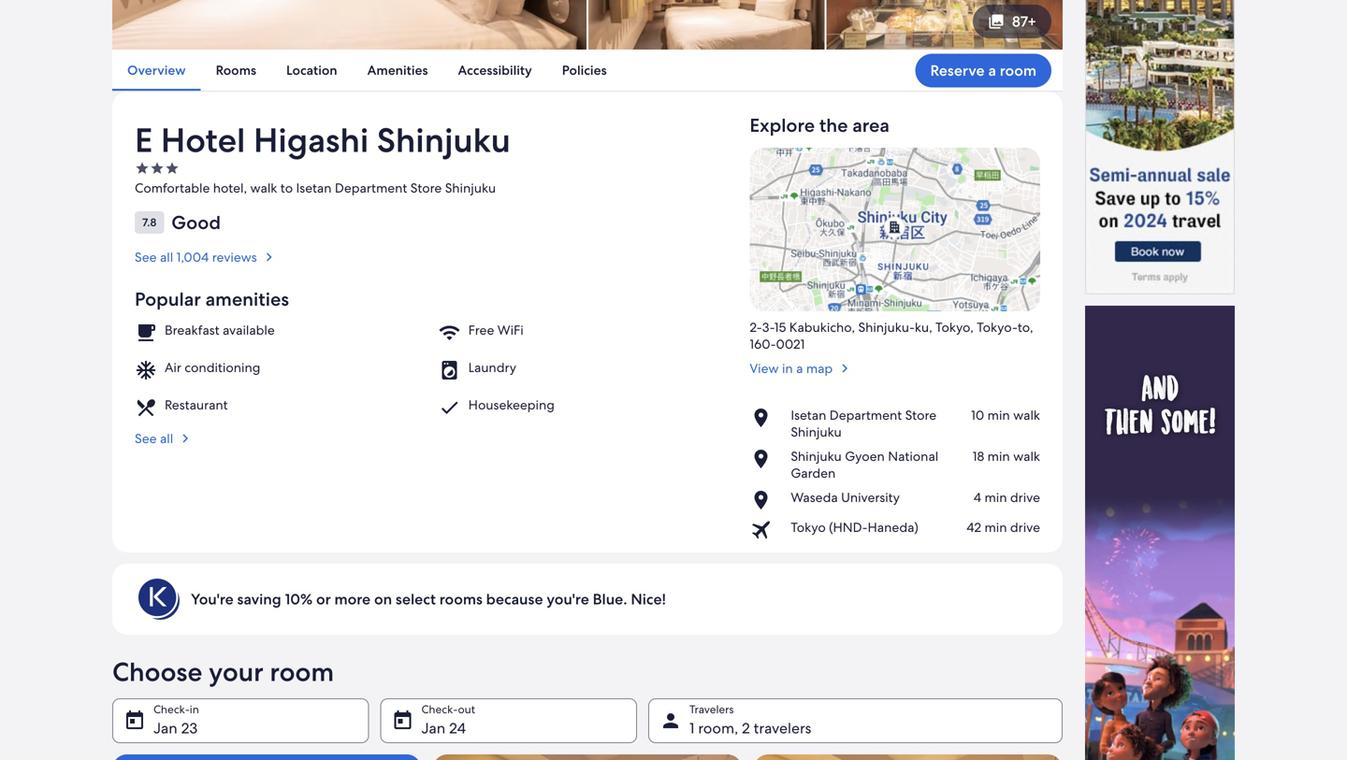 Task type: vqa. For each thing, say whether or not it's contained in the screenshot.


Task type: describe. For each thing, give the bounding box(es) containing it.
medium image for 'view in a map' button
[[836, 360, 853, 377]]

area
[[852, 113, 890, 138]]

view in a map button
[[750, 352, 1040, 377]]

0021
[[776, 336, 805, 352]]

see for see all 1,004 reviews
[[135, 249, 157, 265]]

university
[[841, 489, 900, 506]]

store inside the isetan department store shinjuku
[[905, 407, 936, 424]]

shinjuku inside shinjuku gyoen national garden
[[791, 448, 842, 465]]

reserve a room
[[930, 61, 1036, 81]]

room for choose your room
[[270, 655, 334, 689]]

see for see all
[[135, 430, 157, 447]]

e
[[135, 118, 153, 162]]

rooms
[[216, 62, 256, 79]]

department inside the isetan department store shinjuku
[[830, 407, 902, 424]]

87+ button
[[973, 5, 1051, 38]]

policies
[[562, 62, 607, 79]]

42
[[967, 519, 981, 536]]

conditioning
[[185, 359, 260, 376]]

your
[[209, 655, 264, 689]]

select
[[396, 590, 436, 609]]

amenities link
[[352, 50, 443, 91]]

map
[[806, 360, 833, 377]]

comfortable hotel, walk to isetan department store shinjuku
[[135, 179, 496, 196]]

available
[[223, 322, 275, 338]]

tokyo-
[[977, 319, 1018, 336]]

24
[[449, 719, 466, 738]]

all for see all
[[160, 430, 173, 447]]

shinjuku down the amenities link
[[377, 118, 511, 162]]

10
[[971, 407, 984, 424]]

policies link
[[547, 50, 622, 91]]

all for see all 1,004 reviews
[[160, 249, 173, 265]]

jan for jan 23
[[153, 719, 177, 738]]

view
[[750, 360, 779, 377]]

airport image
[[750, 519, 783, 541]]

blue.
[[593, 590, 627, 609]]

location link
[[271, 50, 352, 91]]

drive for 42 min drive
[[1010, 519, 1040, 536]]

reserve
[[930, 61, 985, 81]]

2 twin room - non-smoking | down comforters, pillowtop beds, desk, blackout drapes image from the left
[[588, 0, 825, 50]]

min for 10
[[988, 407, 1010, 424]]

drive for 4 min drive
[[1010, 489, 1040, 506]]

laundry
[[468, 359, 516, 376]]

good element
[[171, 210, 221, 235]]

10%
[[285, 590, 313, 609]]

a inside 'view in a map' button
[[796, 360, 803, 377]]

the
[[819, 113, 848, 138]]

explore
[[750, 113, 815, 138]]

you're
[[547, 590, 589, 609]]

view in a map
[[750, 360, 833, 377]]

comfortable
[[135, 179, 210, 196]]

or
[[316, 590, 331, 609]]

national
[[888, 448, 938, 465]]

1 room, 2 travelers button
[[648, 699, 1063, 744]]

medium image for "see all" button
[[177, 430, 194, 447]]

rooms
[[439, 590, 483, 609]]

medium image
[[261, 249, 277, 265]]

to,
[[1018, 319, 1033, 336]]

tokyo (hnd-haneda)
[[791, 519, 918, 536]]

87+
[[1012, 12, 1036, 31]]

10 min walk
[[971, 407, 1040, 424]]

tokyo
[[791, 519, 826, 536]]

1 twin room - non-smoking | down comforters, pillowtop beds, desk, blackout drapes image from the left
[[112, 0, 587, 50]]

2 down comforters, pillowtop beds, desk, blackout drapes image from the left
[[433, 755, 742, 761]]

breakfast
[[165, 322, 219, 338]]

popular location image for garden
[[750, 448, 783, 470]]

0 vertical spatial store
[[410, 179, 442, 196]]

shinjuku-
[[858, 319, 915, 336]]

18 min walk
[[973, 448, 1040, 465]]

because
[[486, 590, 543, 609]]

ku,
[[915, 319, 932, 336]]

travelers
[[754, 719, 811, 738]]

3-
[[762, 319, 774, 336]]

higashi
[[254, 118, 369, 162]]

42 min drive
[[967, 519, 1040, 536]]

shinjuku up see all 1,004 reviews button
[[445, 179, 496, 196]]

accessibility
[[458, 62, 532, 79]]

housekeeping
[[468, 396, 555, 413]]

jan 23
[[153, 719, 198, 738]]

free wifi
[[468, 322, 524, 338]]

hotel
[[161, 118, 245, 162]]

haneda)
[[868, 519, 918, 536]]

2 xsmall image from the left
[[150, 161, 165, 176]]

list containing isetan department store shinjuku
[[750, 407, 1040, 541]]

min for 4
[[985, 489, 1007, 506]]

amenities
[[205, 287, 289, 311]]

room,
[[698, 719, 738, 738]]

e hotel higashi shinjuku
[[135, 118, 511, 162]]

walk for 10
[[1013, 407, 1040, 424]]

free
[[468, 322, 494, 338]]

3 xsmall image from the left
[[165, 161, 180, 176]]

shinjuku inside the isetan department store shinjuku
[[791, 424, 842, 440]]

good
[[171, 210, 221, 235]]

tokyo,
[[935, 319, 974, 336]]

1 room, 2 travelers
[[689, 719, 811, 738]]

3 down comforters, pillowtop beds, desk, blackout drapes image from the left
[[753, 755, 1063, 761]]

air
[[165, 359, 181, 376]]

jan 24 button
[[380, 699, 637, 744]]

1 xsmall image from the left
[[135, 161, 150, 176]]

see all
[[135, 430, 173, 447]]

isetan inside the isetan department store shinjuku
[[791, 407, 826, 424]]

160-
[[750, 336, 776, 352]]



Task type: locate. For each thing, give the bounding box(es) containing it.
min
[[988, 407, 1010, 424], [988, 448, 1010, 465], [985, 489, 1007, 506], [985, 519, 1007, 536]]

4 min drive
[[974, 489, 1040, 506]]

medium image inside 'view in a map' button
[[836, 360, 853, 377]]

room for reserve a room
[[1000, 61, 1036, 81]]

popular location image
[[750, 489, 783, 512]]

isetan right to
[[296, 179, 332, 196]]

1 vertical spatial all
[[160, 430, 173, 447]]

1 vertical spatial popular location image
[[750, 448, 783, 470]]

rooms link
[[201, 50, 271, 91]]

popular amenities
[[135, 287, 289, 311]]

medium image
[[836, 360, 853, 377], [177, 430, 194, 447]]

popular
[[135, 287, 201, 311]]

down comforters, pillowtop beds, desk, blackout drapes image down 1 room, 2 travelers button
[[753, 755, 1063, 761]]

department
[[335, 179, 407, 196], [830, 407, 902, 424]]

down comforters, pillowtop beds, desk, blackout drapes image
[[112, 755, 422, 761], [433, 755, 742, 761], [753, 755, 1063, 761]]

leading image
[[988, 13, 1005, 30]]

1 vertical spatial department
[[830, 407, 902, 424]]

jan inside button
[[421, 719, 445, 738]]

1 horizontal spatial medium image
[[836, 360, 853, 377]]

popular location image
[[750, 407, 783, 429], [750, 448, 783, 470]]

min right the 4 on the right of page
[[985, 489, 1007, 506]]

isetan department store shinjuku
[[791, 407, 936, 440]]

0 horizontal spatial jan
[[153, 719, 177, 738]]

0 horizontal spatial a
[[796, 360, 803, 377]]

saving
[[237, 590, 281, 609]]

medium image inside "see all" button
[[177, 430, 194, 447]]

a inside reserve a room 'button'
[[988, 61, 996, 81]]

shinjuku up garden
[[791, 424, 842, 440]]

1 vertical spatial store
[[905, 407, 936, 424]]

7.8
[[142, 215, 156, 229]]

list
[[112, 50, 1063, 91], [750, 407, 1040, 541]]

1 horizontal spatial isetan
[[791, 407, 826, 424]]

reserve a room button
[[915, 54, 1051, 88]]

walk up 18 min walk
[[1013, 407, 1040, 424]]

shinjuku
[[377, 118, 511, 162], [445, 179, 496, 196], [791, 424, 842, 440], [791, 448, 842, 465]]

1 horizontal spatial room
[[1000, 61, 1036, 81]]

down comforters, pillowtop beds, desk, blackout drapes image down jan 24 button
[[433, 755, 742, 761]]

1 horizontal spatial twin room - non-smoking | down comforters, pillowtop beds, desk, blackout drapes image
[[588, 0, 825, 50]]

0 horizontal spatial isetan
[[296, 179, 332, 196]]

2 vertical spatial walk
[[1013, 448, 1040, 465]]

18
[[973, 448, 984, 465]]

1 drive from the top
[[1010, 489, 1040, 506]]

a right in
[[796, 360, 803, 377]]

0 vertical spatial department
[[335, 179, 407, 196]]

0 vertical spatial drive
[[1010, 489, 1040, 506]]

min right 18
[[988, 448, 1010, 465]]

jan 24
[[421, 719, 466, 738]]

xsmall image
[[135, 161, 150, 176], [150, 161, 165, 176], [165, 161, 180, 176]]

0 vertical spatial a
[[988, 61, 996, 81]]

reviews
[[212, 249, 257, 265]]

0 vertical spatial room
[[1000, 61, 1036, 81]]

min for 42
[[985, 519, 1007, 536]]

air conditioning
[[165, 359, 260, 376]]

1 see from the top
[[135, 249, 157, 265]]

walk left to
[[250, 179, 277, 196]]

room right your
[[270, 655, 334, 689]]

list containing overview
[[112, 50, 1063, 91]]

department up gyoen
[[830, 407, 902, 424]]

down comforters, pillowtop beds, desk, blackout drapes image down jan 23 "button"
[[112, 755, 422, 761]]

2-3-15 kabukicho, shinjuku-ku, tokyo, tokyo-to, 160-0021
[[750, 319, 1033, 352]]

hotel,
[[213, 179, 247, 196]]

2 horizontal spatial down comforters, pillowtop beds, desk, blackout drapes image
[[753, 755, 1063, 761]]

min for 18
[[988, 448, 1010, 465]]

overview link
[[112, 50, 201, 91]]

gyoen
[[845, 448, 885, 465]]

overview
[[127, 62, 186, 79]]

0 horizontal spatial store
[[410, 179, 442, 196]]

1 horizontal spatial jan
[[421, 719, 445, 738]]

1 popular location image from the top
[[750, 407, 783, 429]]

garden
[[791, 465, 836, 482]]

0 vertical spatial medium image
[[836, 360, 853, 377]]

jan left the 23
[[153, 719, 177, 738]]

waseda university
[[791, 489, 900, 506]]

15
[[774, 319, 786, 336]]

drive
[[1010, 489, 1040, 506], [1010, 519, 1040, 536]]

explore the area
[[750, 113, 890, 138]]

0 horizontal spatial room
[[270, 655, 334, 689]]

you're saving 10% or more on select rooms because you're blue. nice!
[[191, 590, 666, 609]]

store up national
[[905, 407, 936, 424]]

isetan
[[296, 179, 332, 196], [791, 407, 826, 424]]

drive up 42 min drive
[[1010, 489, 1040, 506]]

1
[[689, 719, 695, 738]]

1 down comforters, pillowtop beds, desk, blackout drapes image from the left
[[112, 755, 422, 761]]

twin room - non-smoking | down comforters, pillowtop beds, desk, blackout drapes image
[[112, 0, 587, 50], [588, 0, 825, 50]]

1 horizontal spatial store
[[905, 407, 936, 424]]

4
[[974, 489, 981, 506]]

popular location image down view
[[750, 407, 783, 429]]

1 jan from the left
[[153, 719, 177, 738]]

walk for 18
[[1013, 448, 1040, 465]]

jan 23 button
[[112, 699, 369, 744]]

1 horizontal spatial down comforters, pillowtop beds, desk, blackout drapes image
[[433, 755, 742, 761]]

2 all from the top
[[160, 430, 173, 447]]

2 drive from the top
[[1010, 519, 1040, 536]]

department down e hotel higashi shinjuku
[[335, 179, 407, 196]]

isetan down map
[[791, 407, 826, 424]]

shinjuku gyoen national garden
[[791, 448, 938, 482]]

1 vertical spatial drive
[[1010, 519, 1040, 536]]

1 vertical spatial see
[[135, 430, 157, 447]]

1 vertical spatial walk
[[1013, 407, 1040, 424]]

a
[[988, 61, 996, 81], [796, 360, 803, 377]]

0 vertical spatial list
[[112, 50, 1063, 91]]

medium image right see all
[[177, 430, 194, 447]]

0 vertical spatial popular location image
[[750, 407, 783, 429]]

1 all from the top
[[160, 249, 173, 265]]

more
[[334, 590, 371, 609]]

0 vertical spatial all
[[160, 249, 173, 265]]

2 jan from the left
[[421, 719, 445, 738]]

min right 42
[[985, 519, 1007, 536]]

0 vertical spatial walk
[[250, 179, 277, 196]]

1 vertical spatial list
[[750, 407, 1040, 541]]

store up see all 1,004 reviews button
[[410, 179, 442, 196]]

restaurant
[[165, 396, 228, 413]]

jan left 24
[[421, 719, 445, 738]]

drive down '4 min drive'
[[1010, 519, 1040, 536]]

in
[[782, 360, 793, 377]]

1 vertical spatial a
[[796, 360, 803, 377]]

you're
[[191, 590, 234, 609]]

0 horizontal spatial twin room - non-smoking | down comforters, pillowtop beds, desk, blackout drapes image
[[112, 0, 587, 50]]

room inside 'button'
[[1000, 61, 1036, 81]]

map image
[[750, 148, 1040, 311]]

1 vertical spatial isetan
[[791, 407, 826, 424]]

0 vertical spatial isetan
[[296, 179, 332, 196]]

walk for comfortable
[[250, 179, 277, 196]]

jan inside "button"
[[153, 719, 177, 738]]

a right reserve
[[988, 61, 996, 81]]

0 horizontal spatial down comforters, pillowtop beds, desk, blackout drapes image
[[112, 755, 422, 761]]

all
[[160, 249, 173, 265], [160, 430, 173, 447]]

nice!
[[631, 590, 666, 609]]

1 horizontal spatial department
[[830, 407, 902, 424]]

accessibility link
[[443, 50, 547, 91]]

1 vertical spatial medium image
[[177, 430, 194, 447]]

1,004
[[176, 249, 209, 265]]

room
[[1000, 61, 1036, 81], [270, 655, 334, 689]]

choose
[[112, 655, 202, 689]]

walk up '4 min drive'
[[1013, 448, 1040, 465]]

on
[[374, 590, 392, 609]]

1 horizontal spatial a
[[988, 61, 996, 81]]

all left 1,004
[[160, 249, 173, 265]]

0 horizontal spatial medium image
[[177, 430, 194, 447]]

popular location image for shinjuku
[[750, 407, 783, 429]]

2
[[742, 719, 750, 738]]

popular location image up popular location icon
[[750, 448, 783, 470]]

0 vertical spatial see
[[135, 249, 157, 265]]

jan for jan 24
[[421, 719, 445, 738]]

see all 1,004 reviews
[[135, 249, 257, 265]]

medium image right map
[[836, 360, 853, 377]]

to
[[280, 179, 293, 196]]

shinjuku up waseda
[[791, 448, 842, 465]]

cafe image
[[826, 0, 1063, 50]]

room down 87+ button at the right top of page
[[1000, 61, 1036, 81]]

wifi
[[497, 322, 524, 338]]

all down restaurant
[[160, 430, 173, 447]]

see all button
[[135, 419, 727, 447]]

1 vertical spatial room
[[270, 655, 334, 689]]

23
[[181, 719, 198, 738]]

breakfast available
[[165, 322, 275, 338]]

min right 10
[[988, 407, 1010, 424]]

2 see from the top
[[135, 430, 157, 447]]

2 popular location image from the top
[[750, 448, 783, 470]]

0 horizontal spatial department
[[335, 179, 407, 196]]

kabukicho,
[[789, 319, 855, 336]]

waseda
[[791, 489, 838, 506]]

choose your room
[[112, 655, 334, 689]]

see all 1,004 reviews button
[[135, 241, 727, 265]]



